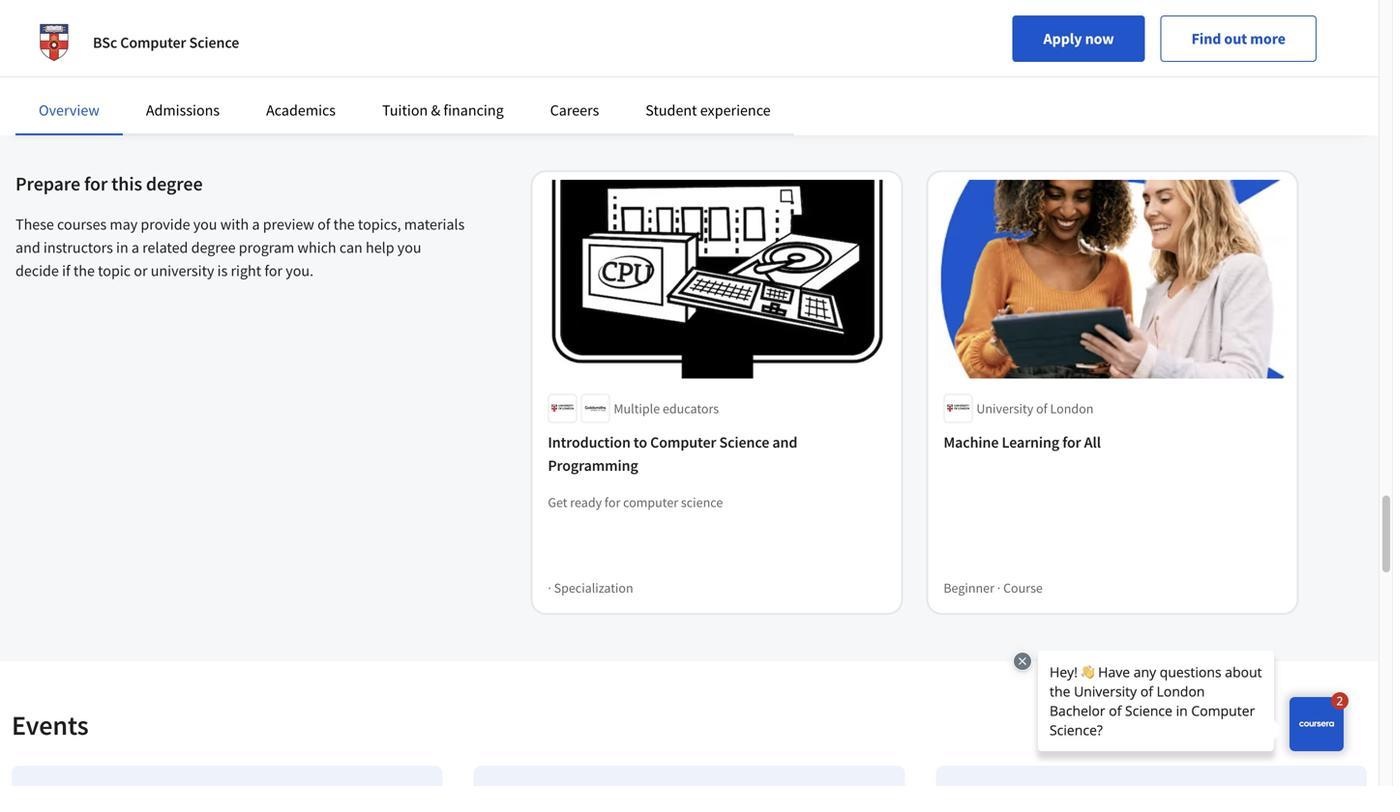 Task type: locate. For each thing, give the bounding box(es) containing it.
the
[[333, 215, 355, 234], [73, 261, 95, 281]]

overview
[[39, 101, 99, 120]]

1 horizontal spatial of
[[1036, 400, 1048, 417]]

apply
[[1044, 29, 1082, 48]]

1 vertical spatial science
[[719, 433, 769, 452]]

you.
[[286, 261, 314, 281]]

0 vertical spatial of
[[317, 215, 330, 234]]

of up which
[[317, 215, 330, 234]]

and
[[15, 238, 40, 257], [772, 433, 798, 452]]

0 vertical spatial you
[[193, 215, 217, 234]]

you left the with
[[193, 215, 217, 234]]

tuition & financing link
[[382, 101, 504, 120]]

1 horizontal spatial the
[[333, 215, 355, 234]]

degree
[[146, 172, 203, 196], [191, 238, 236, 257]]

1 horizontal spatial and
[[772, 433, 798, 452]]

courses
[[57, 215, 107, 234]]

and inside these courses may provide you with a preview of the topics, materials and instructors in a related degree program which can help you decide if the topic or university is right for you.
[[15, 238, 40, 257]]

overview link
[[39, 101, 99, 120]]

· left specialization
[[548, 580, 551, 597]]

academics link
[[266, 101, 336, 120]]

university of london logo image
[[31, 19, 77, 66]]

bsc computer science
[[93, 33, 239, 52]]

·
[[548, 580, 551, 597], [997, 580, 1001, 597]]

science up science
[[719, 433, 769, 452]]

science up admissions
[[189, 33, 239, 52]]

the up can
[[333, 215, 355, 234]]

0 vertical spatial and
[[15, 238, 40, 257]]

admissions link
[[146, 101, 220, 120]]

1 vertical spatial computer
[[650, 433, 716, 452]]

find
[[1192, 29, 1221, 48]]

0 horizontal spatial and
[[15, 238, 40, 257]]

computer right 'bsc'
[[120, 33, 186, 52]]

· left the course
[[997, 580, 1001, 597]]

prepare
[[15, 172, 80, 196]]

1 vertical spatial and
[[772, 433, 798, 452]]

get
[[548, 494, 567, 511]]

0 horizontal spatial ·
[[548, 580, 551, 597]]

student experience
[[646, 101, 771, 120]]

help
[[366, 238, 394, 257]]

tuition & financing
[[382, 101, 504, 120]]

science
[[189, 33, 239, 52], [719, 433, 769, 452]]

computer
[[120, 33, 186, 52], [650, 433, 716, 452]]

materials
[[404, 215, 465, 234]]

machine
[[944, 433, 999, 452]]

find out more
[[1192, 29, 1286, 48]]

&
[[431, 101, 440, 120]]

you
[[193, 215, 217, 234], [397, 238, 421, 257]]

for left all
[[1063, 433, 1081, 452]]

multiple
[[614, 400, 660, 417]]

machine learning for all link
[[944, 431, 1281, 454]]

university
[[977, 400, 1034, 417]]

programming
[[548, 456, 638, 475]]

for left this
[[84, 172, 108, 196]]

preview
[[263, 215, 314, 234]]

of left the london
[[1036, 400, 1048, 417]]

university of london
[[977, 400, 1094, 417]]

is
[[217, 261, 228, 281]]

1 vertical spatial degree
[[191, 238, 236, 257]]

admissions
[[146, 101, 220, 120]]

0 vertical spatial a
[[252, 215, 260, 234]]

0 horizontal spatial science
[[189, 33, 239, 52]]

0 horizontal spatial computer
[[120, 33, 186, 52]]

of
[[317, 215, 330, 234], [1036, 400, 1048, 417]]

degree up is
[[191, 238, 236, 257]]

may
[[110, 215, 138, 234]]

1 horizontal spatial computer
[[650, 433, 716, 452]]

student
[[646, 101, 697, 120]]

1 vertical spatial a
[[131, 238, 139, 257]]

degree up provide
[[146, 172, 203, 196]]

a right the with
[[252, 215, 260, 234]]

all
[[1084, 433, 1101, 452]]

events
[[12, 709, 89, 743]]

1 vertical spatial the
[[73, 261, 95, 281]]

university
[[151, 261, 214, 281]]

in
[[116, 238, 128, 257]]

a
[[252, 215, 260, 234], [131, 238, 139, 257]]

1 vertical spatial you
[[397, 238, 421, 257]]

1 · from the left
[[548, 580, 551, 597]]

0 horizontal spatial of
[[317, 215, 330, 234]]

you right the help
[[397, 238, 421, 257]]

program
[[239, 238, 294, 257]]

0 vertical spatial the
[[333, 215, 355, 234]]

the right if
[[73, 261, 95, 281]]

for right ready
[[605, 494, 621, 511]]

1 horizontal spatial ·
[[997, 580, 1001, 597]]

introduction to computer science and programming link
[[548, 431, 886, 477]]

which
[[298, 238, 336, 257]]

computer down educators at the bottom of the page
[[650, 433, 716, 452]]

get ready for computer science
[[548, 494, 723, 511]]

london
[[1050, 400, 1094, 417]]

apply now
[[1044, 29, 1114, 48]]

a right 'in'
[[131, 238, 139, 257]]

course
[[1003, 580, 1043, 597]]

1 horizontal spatial science
[[719, 433, 769, 452]]

2 · from the left
[[997, 580, 1001, 597]]

computer inside "introduction to computer science and programming"
[[650, 433, 716, 452]]

for down program
[[264, 261, 283, 281]]

related
[[142, 238, 188, 257]]

0 horizontal spatial the
[[73, 261, 95, 281]]

science
[[681, 494, 723, 511]]

for
[[84, 172, 108, 196], [264, 261, 283, 281], [1063, 433, 1081, 452], [605, 494, 621, 511]]

can
[[339, 238, 363, 257]]

financing
[[444, 101, 504, 120]]



Task type: describe. For each thing, give the bounding box(es) containing it.
science inside "introduction to computer science and programming"
[[719, 433, 769, 452]]

0 horizontal spatial a
[[131, 238, 139, 257]]

of inside these courses may provide you with a preview of the topics, materials and instructors in a related degree program which can help you decide if the topic or university is right for you.
[[317, 215, 330, 234]]

and inside "introduction to computer science and programming"
[[772, 433, 798, 452]]

careers
[[550, 101, 599, 120]]

topic
[[98, 261, 131, 281]]

these
[[15, 215, 54, 234]]

0 vertical spatial degree
[[146, 172, 203, 196]]

with
[[220, 215, 249, 234]]

· specialization
[[548, 580, 633, 597]]

1 vertical spatial of
[[1036, 400, 1048, 417]]

for inside these courses may provide you with a preview of the topics, materials and instructors in a related degree program which can help you decide if the topic or university is right for you.
[[264, 261, 283, 281]]

this
[[111, 172, 142, 196]]

now
[[1085, 29, 1114, 48]]

introduction
[[548, 433, 631, 452]]

degree inside these courses may provide you with a preview of the topics, materials and instructors in a related degree program which can help you decide if the topic or university is right for you.
[[191, 238, 236, 257]]

careers link
[[550, 101, 599, 120]]

decide
[[15, 261, 59, 281]]

educators
[[663, 400, 719, 417]]

computer
[[623, 494, 678, 511]]

apply now button
[[1013, 15, 1145, 62]]

specialization
[[554, 580, 633, 597]]

1 horizontal spatial you
[[397, 238, 421, 257]]

these courses may provide you with a preview of the topics, materials and instructors in a related degree program which can help you decide if the topic or university is right for you.
[[15, 215, 465, 281]]

if
[[62, 261, 70, 281]]

find out more button
[[1161, 15, 1317, 62]]

to
[[634, 433, 647, 452]]

bsc
[[93, 33, 117, 52]]

more
[[1250, 29, 1286, 48]]

instructors
[[43, 238, 113, 257]]

out
[[1224, 29, 1247, 48]]

multiple educators
[[614, 400, 719, 417]]

provide
[[141, 215, 190, 234]]

beginner · course
[[944, 580, 1043, 597]]

student experience link
[[646, 101, 771, 120]]

academics
[[266, 101, 336, 120]]

learning
[[1002, 433, 1060, 452]]

machine learning for all
[[944, 433, 1101, 452]]

introduction to computer science and programming
[[548, 433, 798, 475]]

beginner
[[944, 580, 995, 597]]

experience
[[700, 101, 771, 120]]

ready
[[570, 494, 602, 511]]

1 horizontal spatial a
[[252, 215, 260, 234]]

topics,
[[358, 215, 401, 234]]

0 horizontal spatial you
[[193, 215, 217, 234]]

right
[[231, 261, 261, 281]]

or
[[134, 261, 148, 281]]

prepare for this degree
[[15, 172, 203, 196]]

0 vertical spatial computer
[[120, 33, 186, 52]]

0 vertical spatial science
[[189, 33, 239, 52]]

tuition
[[382, 101, 428, 120]]



Task type: vqa. For each thing, say whether or not it's contained in the screenshot.
Beginner on the right of page
yes



